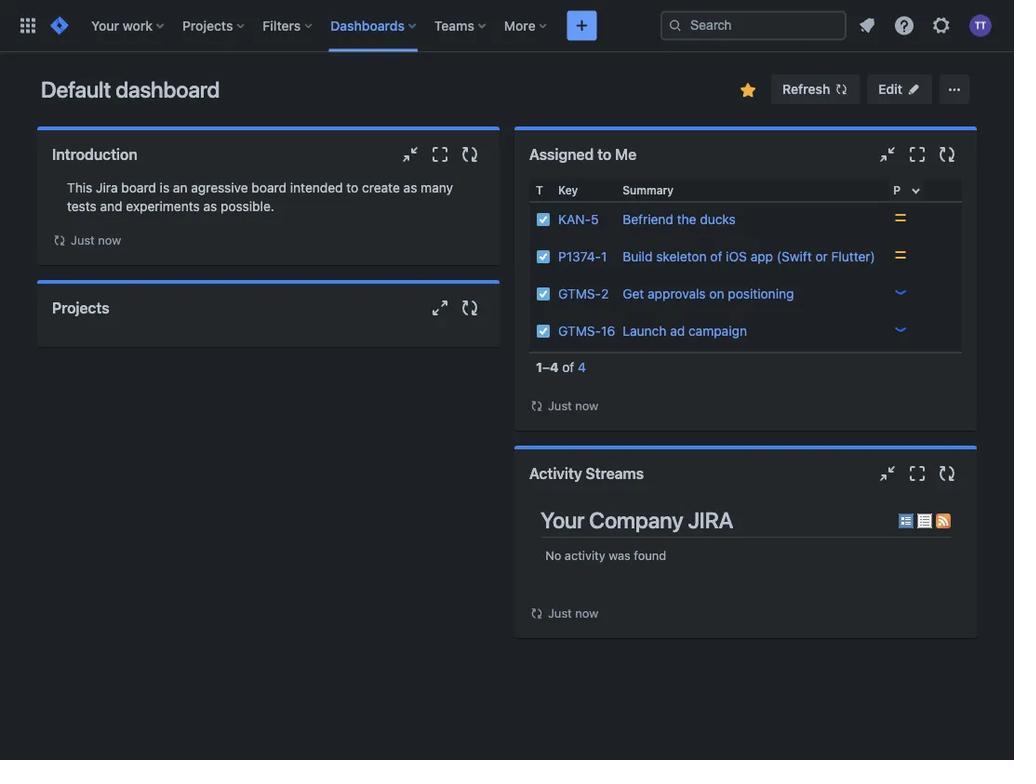 Task type: locate. For each thing, give the bounding box(es) containing it.
just now inside assigned to me region
[[548, 399, 599, 413]]

now down 4 link
[[576, 399, 599, 413]]

1
[[601, 249, 607, 264], [536, 360, 543, 375]]

now for activity streams
[[576, 606, 599, 620]]

1 vertical spatial just
[[548, 399, 572, 413]]

gtms- up 4 link
[[559, 323, 601, 339]]

now inside assigned to me region
[[576, 399, 599, 413]]

1 horizontal spatial 1
[[601, 249, 607, 264]]

as down agressive
[[203, 199, 217, 214]]

1 horizontal spatial to
[[598, 146, 612, 163]]

just
[[71, 233, 95, 247], [548, 399, 572, 413], [548, 606, 572, 620]]

gtms- for 2
[[559, 286, 601, 302]]

just inside 'introduction' region
[[71, 233, 95, 247]]

jira software image
[[48, 14, 71, 37]]

1 vertical spatial to
[[347, 180, 359, 195]]

1 horizontal spatial projects
[[182, 18, 233, 33]]

Search field
[[661, 11, 847, 40]]

just for assigned to me
[[548, 399, 572, 413]]

0 vertical spatial just
[[71, 233, 95, 247]]

befriend
[[623, 212, 674, 227]]

your left work on the left top of the page
[[91, 18, 119, 33]]

gtms-16 link
[[559, 323, 616, 339]]

just down no on the bottom right of page
[[548, 606, 572, 620]]

1 vertical spatial as
[[203, 199, 217, 214]]

activity
[[530, 465, 582, 483]]

5
[[591, 212, 599, 227]]

0 horizontal spatial board
[[121, 180, 156, 195]]

1 horizontal spatial board
[[252, 180, 287, 195]]

an arrow curved in a circular way on the button that refreshes the dashboard image inside 'introduction' region
[[52, 233, 67, 248]]

just now inside activity streams region
[[548, 606, 599, 620]]

task image
[[536, 212, 551, 227], [536, 287, 551, 302]]

primary element
[[11, 0, 661, 52]]

0 vertical spatial an arrow curved in a circular way on the button that refreshes the dashboard image
[[52, 233, 67, 248]]

refresh assigned to me image
[[936, 143, 959, 166]]

your inside your work dropdown button
[[91, 18, 119, 33]]

maximize activity streams image
[[907, 463, 929, 485]]

1 left 'build'
[[601, 249, 607, 264]]

your
[[91, 18, 119, 33], [541, 507, 585, 533]]

work
[[123, 18, 153, 33]]

0 horizontal spatial 4
[[550, 360, 559, 375]]

1 vertical spatial just now
[[548, 399, 599, 413]]

an arrow curved in a circular way on the button that refreshes the dashboard image
[[52, 233, 67, 248], [530, 606, 545, 621]]

task image for gtms-16
[[536, 324, 551, 339]]

0 vertical spatial task image
[[536, 212, 551, 227]]

0 vertical spatial of
[[711, 249, 723, 264]]

0 vertical spatial low image
[[894, 285, 909, 300]]

0 horizontal spatial projects
[[52, 299, 109, 317]]

just now for introduction
[[71, 233, 121, 247]]

0 horizontal spatial to
[[347, 180, 359, 195]]

your for your work
[[91, 18, 119, 33]]

your work
[[91, 18, 153, 33]]

1 task image from the top
[[536, 212, 551, 227]]

just inside activity streams region
[[548, 606, 572, 620]]

0 vertical spatial now
[[98, 233, 121, 247]]

maximize introduction image
[[429, 143, 451, 166]]

positioning
[[728, 286, 794, 302]]

gtms- down p1374-
[[559, 286, 601, 302]]

default dashboard
[[41, 76, 220, 102]]

assigned to me
[[530, 146, 637, 163]]

of left ios
[[711, 249, 723, 264]]

an arrow curved in a circular way on the button that refreshes the dashboard image inside activity streams region
[[530, 606, 545, 621]]

2 vertical spatial just
[[548, 606, 572, 620]]

no
[[546, 548, 562, 562]]

4 left 4 link
[[550, 360, 559, 375]]

your company jira
[[541, 507, 734, 533]]

jira software image
[[48, 14, 71, 37]]

0 horizontal spatial of
[[563, 360, 575, 375]]

0 horizontal spatial an arrow curved in a circular way on the button that refreshes the dashboard image
[[52, 233, 67, 248]]

4
[[550, 360, 559, 375], [578, 360, 586, 375]]

activity streams
[[530, 465, 644, 483]]

refresh activity streams image
[[936, 463, 959, 485]]

minimize introduction image
[[399, 143, 422, 166]]

task image up –
[[536, 324, 551, 339]]

to left create
[[347, 180, 359, 195]]

just right an arrow curved in a circular way on the button that refreshes the dashboard image
[[548, 399, 572, 413]]

of left 4 link
[[563, 360, 575, 375]]

gtms-2 link
[[559, 286, 609, 302]]

task image for p1374-1
[[536, 249, 551, 264]]

refresh button
[[772, 74, 860, 104]]

1 gtms- from the top
[[559, 286, 601, 302]]

0 vertical spatial gtms-
[[559, 286, 601, 302]]

4 right –
[[578, 360, 586, 375]]

build
[[623, 249, 653, 264]]

agressive
[[191, 180, 248, 195]]

2 board from the left
[[252, 180, 287, 195]]

as left many
[[404, 180, 417, 195]]

0 horizontal spatial as
[[203, 199, 217, 214]]

assigned to me region
[[530, 179, 963, 416]]

just now for activity streams
[[548, 606, 599, 620]]

this
[[67, 180, 92, 195]]

1 vertical spatial your
[[541, 507, 585, 533]]

on
[[710, 286, 725, 302]]

1 horizontal spatial an arrow curved in a circular way on the button that refreshes the dashboard image
[[530, 606, 545, 621]]

gtms-
[[559, 286, 601, 302], [559, 323, 601, 339]]

kan-
[[559, 212, 591, 227]]

1 vertical spatial low image
[[894, 322, 909, 337]]

2 vertical spatial just now
[[548, 606, 599, 620]]

2 task image from the top
[[536, 287, 551, 302]]

just inside assigned to me region
[[548, 399, 572, 413]]

just for introduction
[[71, 233, 95, 247]]

2 vertical spatial now
[[576, 606, 599, 620]]

1 horizontal spatial of
[[711, 249, 723, 264]]

projects
[[182, 18, 233, 33], [52, 299, 109, 317]]

company
[[589, 507, 684, 533]]

of
[[711, 249, 723, 264], [563, 360, 575, 375]]

2 task image from the top
[[536, 324, 551, 339]]

or
[[816, 249, 828, 264]]

1 horizontal spatial your
[[541, 507, 585, 533]]

now
[[98, 233, 121, 247], [576, 399, 599, 413], [576, 606, 599, 620]]

get
[[623, 286, 644, 302]]

banner
[[0, 0, 1015, 52]]

was
[[609, 548, 631, 562]]

1 – 4 of 4
[[536, 360, 586, 375]]

gtms-16 launch ad campaign
[[559, 323, 747, 339]]

appswitcher icon image
[[17, 14, 39, 37]]

and
[[100, 199, 123, 214]]

more button
[[499, 11, 555, 40]]

task image
[[536, 249, 551, 264], [536, 324, 551, 339]]

board left is
[[121, 180, 156, 195]]

just for activity streams
[[548, 606, 572, 620]]

ducks
[[700, 212, 736, 227]]

board up possible.
[[252, 180, 287, 195]]

1 vertical spatial 1
[[536, 360, 543, 375]]

introduction region
[[52, 179, 485, 250]]

1 horizontal spatial as
[[404, 180, 417, 195]]

2 gtms- from the top
[[559, 323, 601, 339]]

your up no on the bottom right of page
[[541, 507, 585, 533]]

now inside 'introduction' region
[[98, 233, 121, 247]]

an arrow curved in a circular way on the button that refreshes the dashboard image for activity streams
[[530, 606, 545, 621]]

edit icon image
[[907, 82, 922, 97]]

filters
[[263, 18, 301, 33]]

0 vertical spatial task image
[[536, 249, 551, 264]]

task image for gtms-2
[[536, 287, 551, 302]]

0 horizontal spatial 1
[[536, 360, 543, 375]]

create image
[[571, 14, 594, 37]]

now down activity
[[576, 606, 599, 620]]

0 vertical spatial to
[[598, 146, 612, 163]]

1 vertical spatial gtms-
[[559, 323, 601, 339]]

to
[[598, 146, 612, 163], [347, 180, 359, 195]]

0 vertical spatial 1
[[601, 249, 607, 264]]

1 task image from the top
[[536, 249, 551, 264]]

refresh introduction image
[[459, 143, 481, 166]]

your inside activity streams region
[[541, 507, 585, 533]]

low image for launch ad campaign
[[894, 322, 909, 337]]

p
[[894, 183, 901, 196]]

dashboard
[[116, 76, 220, 102]]

just now down activity
[[548, 606, 599, 620]]

low image
[[894, 285, 909, 300], [894, 322, 909, 337]]

to left me
[[598, 146, 612, 163]]

more
[[504, 18, 536, 33]]

ad
[[670, 323, 685, 339]]

1 low image from the top
[[894, 285, 909, 300]]

task image left p1374-
[[536, 249, 551, 264]]

task image down t
[[536, 212, 551, 227]]

many
[[421, 180, 453, 195]]

2 low image from the top
[[894, 322, 909, 337]]

p1374-
[[559, 249, 601, 264]]

p1374-1
[[559, 249, 607, 264]]

edit
[[879, 81, 903, 97]]

maximize assigned to me image
[[907, 143, 929, 166]]

introduction
[[52, 146, 137, 163]]

settings image
[[931, 14, 953, 37]]

more dashboard actions image
[[944, 78, 966, 101]]

now down and
[[98, 233, 121, 247]]

intended
[[290, 180, 343, 195]]

teams button
[[429, 11, 493, 40]]

1 vertical spatial task image
[[536, 287, 551, 302]]

ios
[[726, 249, 747, 264]]

1 vertical spatial task image
[[536, 324, 551, 339]]

minimize activity streams image
[[877, 463, 899, 485]]

board
[[121, 180, 156, 195], [252, 180, 287, 195]]

0 horizontal spatial your
[[91, 18, 119, 33]]

just now down 'tests' at the left of the page
[[71, 233, 121, 247]]

0 vertical spatial projects
[[182, 18, 233, 33]]

refresh projects image
[[459, 297, 481, 319]]

0 vertical spatial your
[[91, 18, 119, 33]]

1 up an arrow curved in a circular way on the button that refreshes the dashboard image
[[536, 360, 543, 375]]

me
[[615, 146, 637, 163]]

refresh image
[[834, 82, 849, 97]]

just down 'tests' at the left of the page
[[71, 233, 95, 247]]

just now
[[71, 233, 121, 247], [548, 399, 599, 413], [548, 606, 599, 620]]

as
[[404, 180, 417, 195], [203, 199, 217, 214]]

1 vertical spatial an arrow curved in a circular way on the button that refreshes the dashboard image
[[530, 606, 545, 621]]

medium image
[[894, 248, 909, 263]]

your profile and settings image
[[970, 14, 992, 37]]

1 4 from the left
[[550, 360, 559, 375]]

task image left gtms-2
[[536, 287, 551, 302]]

0 vertical spatial just now
[[71, 233, 121, 247]]

now for assigned to me
[[576, 399, 599, 413]]

streams
[[586, 465, 644, 483]]

approvals
[[648, 286, 706, 302]]

1 vertical spatial now
[[576, 399, 599, 413]]

tests
[[67, 199, 97, 214]]

just now right an arrow curved in a circular way on the button that refreshes the dashboard image
[[548, 399, 599, 413]]

just now inside 'introduction' region
[[71, 233, 121, 247]]

build skeleton of ios app (swift or flutter) link
[[623, 249, 876, 264]]

now inside activity streams region
[[576, 606, 599, 620]]

1 horizontal spatial 4
[[578, 360, 586, 375]]



Task type: vqa. For each thing, say whether or not it's contained in the screenshot.
Search field
yes



Task type: describe. For each thing, give the bounding box(es) containing it.
search image
[[668, 18, 683, 33]]

filters button
[[257, 11, 320, 40]]

2 4 from the left
[[578, 360, 586, 375]]

an arrow curved in a circular way on the button that refreshes the dashboard image
[[530, 399, 545, 414]]

build skeleton of ios app (swift or flutter)
[[623, 249, 876, 264]]

kan-5 link
[[559, 212, 599, 227]]

get approvals on positioning
[[623, 286, 794, 302]]

activity streams region
[[530, 498, 963, 624]]

minimize assigned to me image
[[877, 143, 899, 166]]

an arrow curved in a circular way on the button that refreshes the dashboard image for introduction
[[52, 233, 67, 248]]

activity
[[565, 548, 606, 562]]

to inside this jira board is an agressive board intended to create as many tests and experiments as possible.
[[347, 180, 359, 195]]

summary
[[623, 183, 674, 196]]

skeleton
[[656, 249, 707, 264]]

(swift
[[777, 249, 812, 264]]

dashboards button
[[325, 11, 423, 40]]

low image for get approvals on positioning
[[894, 285, 909, 300]]

key
[[559, 183, 578, 196]]

star default dashboard image
[[737, 79, 760, 101]]

now for introduction
[[98, 233, 121, 247]]

flutter)
[[832, 249, 876, 264]]

task image for kan-5
[[536, 212, 551, 227]]

refresh
[[783, 81, 831, 97]]

launch ad campaign link
[[623, 323, 747, 339]]

–
[[543, 360, 550, 375]]

found
[[634, 548, 667, 562]]

an
[[173, 180, 188, 195]]

befriend the ducks
[[623, 212, 736, 227]]

dashboards
[[331, 18, 405, 33]]

4 link
[[578, 360, 586, 375]]

is
[[160, 180, 170, 195]]

p1374-1 link
[[559, 249, 607, 264]]

teams
[[435, 18, 475, 33]]

jira
[[688, 507, 734, 533]]

gtms-2
[[559, 286, 609, 302]]

help image
[[894, 14, 916, 37]]

medium image
[[894, 210, 909, 225]]

0 vertical spatial as
[[404, 180, 417, 195]]

no activity was found
[[546, 548, 667, 562]]

just now for assigned to me
[[548, 399, 599, 413]]

1 vertical spatial projects
[[52, 299, 109, 317]]

the
[[677, 212, 697, 227]]

2
[[601, 286, 609, 302]]

t
[[536, 183, 543, 196]]

default
[[41, 76, 111, 102]]

your for your company jira
[[541, 507, 585, 533]]

1 vertical spatial of
[[563, 360, 575, 375]]

notifications image
[[856, 14, 879, 37]]

projects inside dropdown button
[[182, 18, 233, 33]]

jira
[[96, 180, 118, 195]]

16
[[601, 323, 616, 339]]

experiments
[[126, 199, 200, 214]]

edit link
[[868, 74, 933, 104]]

1 board from the left
[[121, 180, 156, 195]]

kan-5
[[559, 212, 599, 227]]

gtms- for 16
[[559, 323, 601, 339]]

projects button
[[177, 11, 252, 40]]

campaign
[[689, 323, 747, 339]]

get approvals on positioning link
[[623, 286, 794, 302]]

app
[[751, 249, 774, 264]]

launch
[[623, 323, 667, 339]]

your work button
[[86, 11, 171, 40]]

banner containing your work
[[0, 0, 1015, 52]]

assigned
[[530, 146, 594, 163]]

befriend the ducks link
[[623, 212, 736, 227]]

expand projects image
[[429, 297, 451, 319]]

this jira board is an agressive board intended to create as many tests and experiments as possible.
[[67, 180, 453, 214]]

possible.
[[221, 199, 274, 214]]

create
[[362, 180, 400, 195]]



